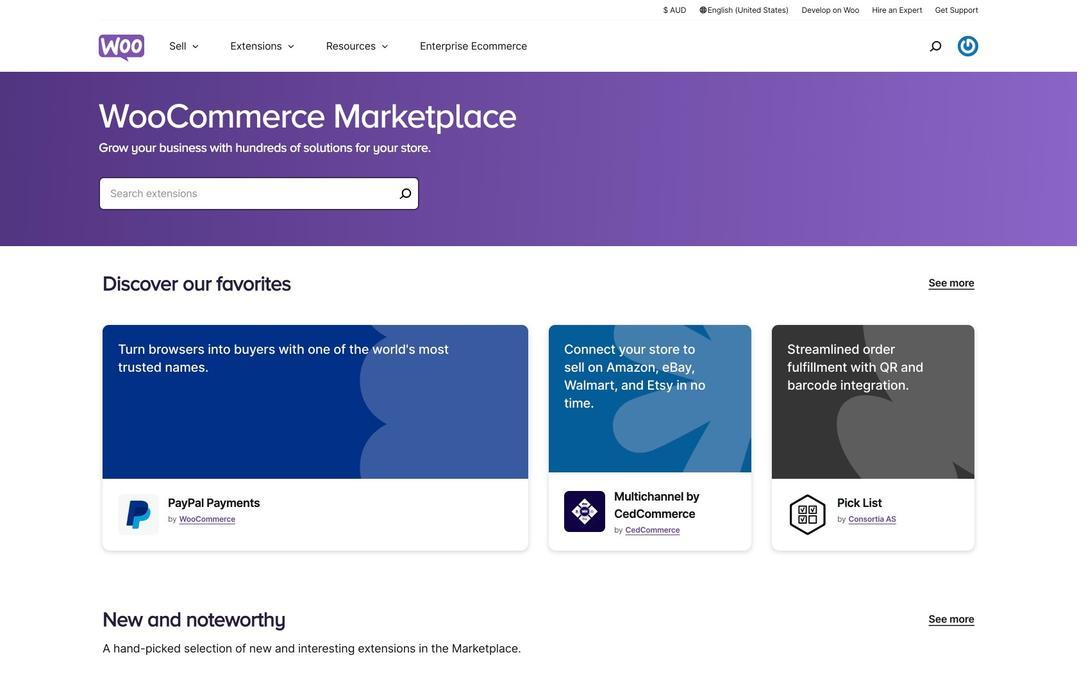 Task type: vqa. For each thing, say whether or not it's contained in the screenshot.
Search articles search box
no



Task type: locate. For each thing, give the bounding box(es) containing it.
Search extensions search field
[[110, 185, 395, 203]]

None search field
[[99, 177, 420, 226]]

open account menu image
[[958, 36, 979, 56]]



Task type: describe. For each thing, give the bounding box(es) containing it.
search image
[[926, 36, 946, 56]]

service navigation menu element
[[903, 25, 979, 67]]



